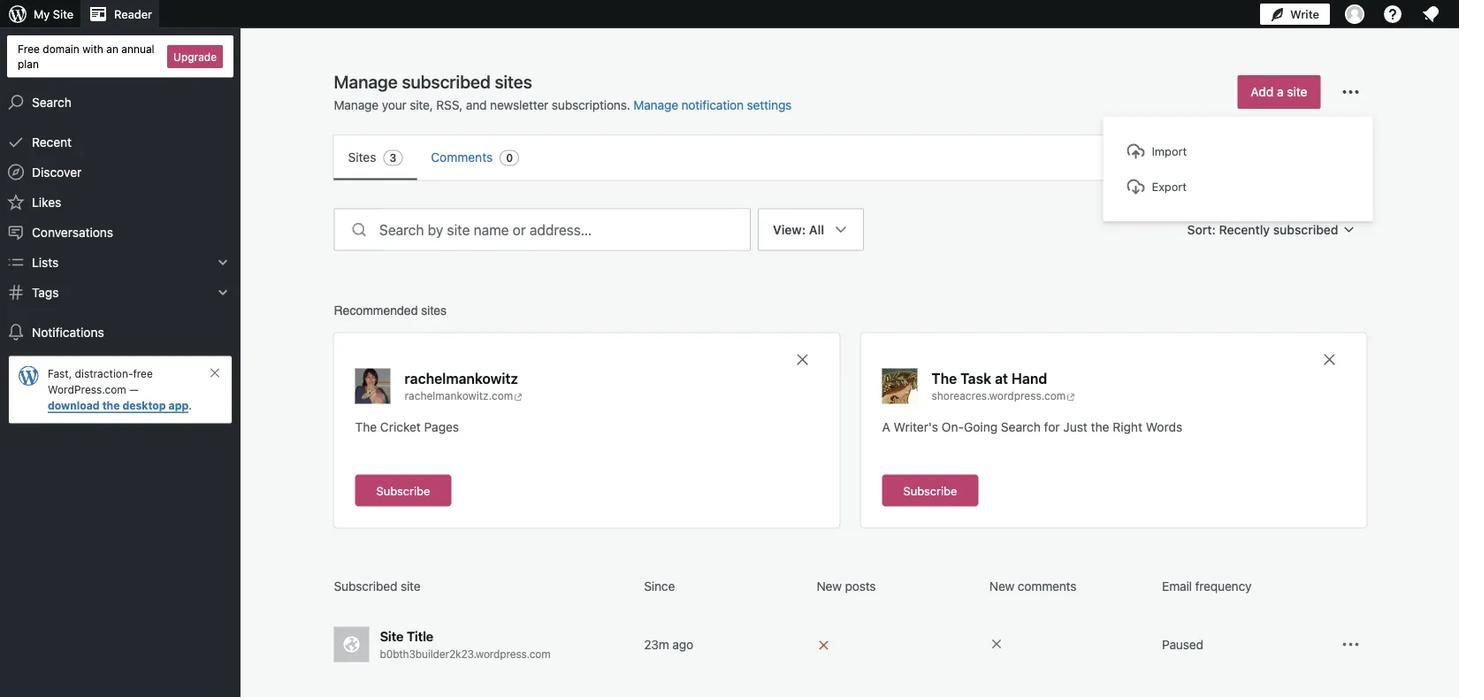 Task type: vqa. For each thing, say whether or not it's contained in the screenshot.
Hand at the right
yes



Task type: locate. For each thing, give the bounding box(es) containing it.
and
[[466, 98, 487, 112]]

free domain with an annual plan
[[18, 42, 154, 70]]

1 keyboard_arrow_down image from the top
[[214, 254, 232, 271]]

2 row from the top
[[334, 681, 1367, 697]]

search left for
[[1002, 419, 1041, 434]]

1 vertical spatial row
[[334, 681, 1367, 697]]

reader
[[114, 8, 152, 21]]

going
[[964, 419, 998, 434]]

subscribed site
[[334, 579, 421, 593]]

site title row
[[334, 609, 1367, 681]]

menu containing sites
[[334, 135, 1367, 180]]

notification settings
[[682, 98, 792, 112]]

the
[[932, 370, 958, 387], [355, 419, 377, 434]]

new left posts
[[817, 579, 842, 593]]

1 horizontal spatial subscribe button
[[883, 475, 979, 507]]

.
[[189, 400, 192, 412]]

my profile image
[[1346, 4, 1365, 24]]

menu
[[334, 135, 1367, 180]]

1 vertical spatial the
[[1091, 419, 1110, 434]]

new comments
[[990, 579, 1077, 593]]

0 horizontal spatial subscribe button
[[355, 475, 452, 507]]

1 horizontal spatial subscribe
[[904, 484, 958, 497]]

subscribe button down cricket
[[355, 475, 452, 507]]

title
[[407, 629, 434, 644]]

recently
[[1220, 222, 1271, 237]]

subscribed
[[334, 579, 398, 593]]

0 vertical spatial search
[[32, 95, 72, 109]]

0 vertical spatial row
[[334, 577, 1367, 609]]

paused
[[1163, 637, 1204, 652]]

for
[[1045, 419, 1060, 434]]

site title b0bth3builder2k23.wordpress.com
[[380, 629, 551, 661]]

0 horizontal spatial site
[[53, 8, 74, 21]]

dismiss this recommendation image
[[1321, 351, 1339, 369]]

sort: recently subscribed
[[1188, 222, 1339, 237]]

new
[[817, 579, 842, 593], [990, 579, 1015, 593]]

row
[[334, 577, 1367, 609], [334, 681, 1367, 697]]

the down wordpress.com
[[102, 400, 120, 412]]

the left cricket
[[355, 419, 377, 434]]

search link
[[0, 87, 241, 117]]

subscribe down cricket
[[376, 484, 430, 497]]

recommended sites
[[334, 303, 447, 317]]

0 horizontal spatial search
[[32, 95, 72, 109]]

manage your notifications image
[[1421, 4, 1442, 25]]

comments
[[1018, 579, 1077, 593]]

1 vertical spatial the
[[355, 419, 377, 434]]

1 horizontal spatial search
[[1002, 419, 1041, 434]]

1 vertical spatial search
[[1002, 419, 1041, 434]]

1 subscribe from the left
[[376, 484, 430, 497]]

1 horizontal spatial the
[[932, 370, 958, 387]]

shoreacres.wordpress.com
[[932, 390, 1066, 402]]

plan
[[18, 57, 39, 70]]

with
[[82, 42, 103, 55]]

site right my
[[53, 8, 74, 21]]

the right just
[[1091, 419, 1110, 434]]

row containing subscribed site
[[334, 577, 1367, 609]]

0 vertical spatial site
[[1288, 84, 1308, 99]]

subscribe button for rachelmankowitz
[[355, 475, 452, 507]]

None search field
[[334, 208, 751, 251]]

site title link
[[380, 627, 637, 646]]

task
[[961, 370, 992, 387]]

rachelmankowitz link
[[405, 369, 519, 388]]

1 vertical spatial keyboard_arrow_down image
[[214, 284, 232, 301]]

the task at hand
[[932, 370, 1048, 387]]

manage notification settings link
[[634, 98, 792, 112]]

lists
[[32, 255, 59, 270]]

wordpress.com
[[48, 384, 126, 396]]

keyboard_arrow_down image inside lists link
[[214, 254, 232, 271]]

the
[[102, 400, 120, 412], [1091, 419, 1110, 434]]

rachelmankowitz
[[405, 370, 519, 387]]

1 horizontal spatial the
[[1091, 419, 1110, 434]]

on-
[[942, 419, 964, 434]]

subscriptions.
[[552, 98, 631, 112]]

site
[[1288, 84, 1308, 99], [401, 579, 421, 593]]

0 horizontal spatial new
[[817, 579, 842, 593]]

subscribe button
[[355, 475, 452, 507], [883, 475, 979, 507]]

all
[[809, 222, 825, 237]]

subscribe down writer's
[[904, 484, 958, 497]]

1 new from the left
[[817, 579, 842, 593]]

rachelmankowitz.com link
[[405, 388, 550, 404]]

manage
[[334, 71, 398, 92], [334, 98, 379, 112], [634, 98, 679, 112]]

upgrade
[[174, 50, 217, 63]]

1 subscribe button from the left
[[355, 475, 452, 507]]

tags link
[[0, 277, 241, 308]]

a
[[1278, 84, 1284, 99]]

conversations link
[[0, 217, 241, 247]]

fast, distraction-free wordpress.com — download the desktop app .
[[48, 368, 192, 412]]

add
[[1251, 84, 1274, 99]]

subscribe
[[376, 484, 430, 497], [904, 484, 958, 497]]

new left comments
[[990, 579, 1015, 593]]

site inside site title b0bth3builder2k23.wordpress.com
[[380, 629, 404, 644]]

1 horizontal spatial site
[[380, 629, 404, 644]]

search up the recent at the left top of page
[[32, 95, 72, 109]]

site
[[53, 8, 74, 21], [380, 629, 404, 644]]

0 horizontal spatial subscribe
[[376, 484, 430, 497]]

paused cell
[[1163, 636, 1329, 653]]

pages
[[424, 419, 459, 434]]

1 row from the top
[[334, 577, 1367, 609]]

0 horizontal spatial the
[[102, 400, 120, 412]]

ago
[[673, 637, 694, 652]]

23m
[[644, 637, 670, 652]]

notifications link
[[0, 317, 241, 347]]

manage subscribed sites main content
[[306, 70, 1396, 697]]

rss,
[[436, 98, 463, 112]]

site right a
[[1288, 84, 1308, 99]]

at
[[995, 370, 1009, 387]]

site title table
[[334, 577, 1367, 697]]

cell
[[817, 635, 983, 654]]

2 keyboard_arrow_down image from the top
[[214, 284, 232, 301]]

site right subscribed
[[401, 579, 421, 593]]

the for the cricket pages
[[355, 419, 377, 434]]

manage up your
[[334, 71, 398, 92]]

keyboard_arrow_down image
[[214, 254, 232, 271], [214, 284, 232, 301]]

0 horizontal spatial site
[[401, 579, 421, 593]]

—
[[129, 384, 139, 396]]

keyboard_arrow_down image for tags
[[214, 284, 232, 301]]

my site link
[[0, 0, 81, 28]]

keyboard_arrow_down image inside "tags" link
[[214, 284, 232, 301]]

words
[[1146, 419, 1183, 434]]

0 vertical spatial keyboard_arrow_down image
[[214, 254, 232, 271]]

0 horizontal spatial the
[[355, 419, 377, 434]]

0 vertical spatial the
[[932, 370, 958, 387]]

rachelmankowitz.com
[[405, 390, 513, 402]]

subscribe button down writer's
[[883, 475, 979, 507]]

1 vertical spatial site
[[401, 579, 421, 593]]

site title cell
[[334, 627, 637, 662]]

comments
[[431, 150, 493, 165]]

email frequency
[[1163, 579, 1252, 593]]

2 subscribe button from the left
[[883, 475, 979, 507]]

0 vertical spatial the
[[102, 400, 120, 412]]

menu inside manage subscribed sites main content
[[334, 135, 1367, 180]]

1 horizontal spatial new
[[990, 579, 1015, 593]]

hand
[[1012, 370, 1048, 387]]

lists link
[[0, 247, 241, 277]]

site left title
[[380, 629, 404, 644]]

the inside fast, distraction-free wordpress.com — download the desktop app .
[[102, 400, 120, 412]]

1 horizontal spatial site
[[1288, 84, 1308, 99]]

view: all
[[773, 222, 825, 237]]

2 new from the left
[[990, 579, 1015, 593]]

the left "task"
[[932, 370, 958, 387]]

2 subscribe from the left
[[904, 484, 958, 497]]

1 vertical spatial site
[[380, 629, 404, 644]]

search inside manage subscribed sites main content
[[1002, 419, 1041, 434]]

dismiss this recommendation image
[[794, 351, 812, 369]]



Task type: describe. For each thing, give the bounding box(es) containing it.
new comments column header
[[990, 577, 1156, 595]]

keyboard_arrow_down image for lists
[[214, 254, 232, 271]]

shoreacres.wordpress.com link
[[932, 388, 1080, 404]]

help image
[[1383, 4, 1404, 25]]

more image
[[1341, 81, 1362, 103]]

search inside search link
[[32, 95, 72, 109]]

just
[[1064, 419, 1088, 434]]

app
[[169, 400, 189, 412]]

likes
[[32, 195, 61, 209]]

view: all button
[[758, 208, 865, 392]]

recommended
[[334, 303, 418, 317]]

site inside column header
[[401, 579, 421, 593]]

my site
[[34, 8, 74, 21]]

dismiss image
[[208, 366, 222, 380]]

0 vertical spatial site
[[53, 8, 74, 21]]

Search search field
[[380, 209, 750, 250]]

since column header
[[644, 577, 810, 595]]

discover link
[[0, 157, 241, 187]]

b0bth3builder2k23.wordpress.com
[[380, 648, 551, 661]]

subscribe button for the task at hand
[[883, 475, 979, 507]]

add a site
[[1251, 84, 1308, 99]]

new for new posts
[[817, 579, 842, 593]]

posts
[[845, 579, 876, 593]]

new posts column header
[[817, 577, 983, 595]]

notifications
[[32, 325, 104, 339]]

right
[[1113, 419, 1143, 434]]

annual
[[121, 42, 154, 55]]

domain
[[43, 42, 79, 55]]

sites
[[348, 150, 376, 165]]

writer's
[[894, 419, 939, 434]]

export button
[[1122, 171, 1355, 203]]

site,
[[410, 98, 433, 112]]

more information image
[[990, 637, 1004, 651]]

email frequency column header
[[1163, 577, 1329, 595]]

discover
[[32, 165, 82, 179]]

the cricket pages
[[355, 419, 459, 434]]

sort: recently subscribed button
[[1181, 214, 1367, 246]]

import
[[1152, 145, 1188, 158]]

0
[[506, 152, 513, 164]]

email
[[1163, 579, 1193, 593]]

recent link
[[0, 127, 241, 157]]

write link
[[1261, 0, 1331, 28]]

view:
[[773, 222, 806, 237]]

more actions image
[[1341, 634, 1362, 655]]

subscribed sites
[[402, 71, 532, 92]]

export
[[1152, 180, 1187, 193]]

cell inside 'site title' row
[[817, 635, 983, 654]]

desktop
[[123, 400, 166, 412]]

subscribe for the task at hand
[[904, 484, 958, 497]]

recent
[[32, 135, 72, 149]]

upgrade button
[[167, 45, 223, 68]]

a writer's on-going search for just the right words
[[883, 419, 1183, 434]]

site inside "button"
[[1288, 84, 1308, 99]]

new posts
[[817, 579, 876, 593]]

the inside manage subscribed sites main content
[[1091, 419, 1110, 434]]

distraction-
[[75, 368, 133, 380]]

the for the task at hand
[[932, 370, 958, 387]]

the task at hand link
[[932, 369, 1048, 388]]

new for new comments
[[990, 579, 1015, 593]]

newsletter
[[490, 98, 549, 112]]

manage subscribed sites manage your site, rss, and newsletter subscriptions. manage notification settings
[[334, 71, 792, 112]]

add a site button
[[1238, 75, 1321, 109]]

conversations
[[32, 225, 113, 239]]

fast,
[[48, 368, 72, 380]]

since
[[644, 579, 675, 593]]

download
[[48, 400, 100, 412]]

manage right subscriptions.
[[634, 98, 679, 112]]

import button
[[1122, 135, 1355, 167]]

a
[[883, 419, 891, 434]]

likes link
[[0, 187, 241, 217]]

free
[[18, 42, 40, 55]]

write
[[1291, 8, 1320, 21]]

b0bth3builder2k23.wordpress.com link
[[380, 646, 637, 662]]

subscribed site column header
[[334, 577, 637, 595]]

cricket
[[380, 419, 421, 434]]

frequency
[[1196, 579, 1252, 593]]

free
[[133, 368, 153, 380]]

reader link
[[81, 0, 159, 28]]

your
[[382, 98, 407, 112]]

subscribe for rachelmankowitz
[[376, 484, 430, 497]]

manage left your
[[334, 98, 379, 112]]

3
[[390, 152, 397, 164]]

an
[[106, 42, 118, 55]]

my
[[34, 8, 50, 21]]



